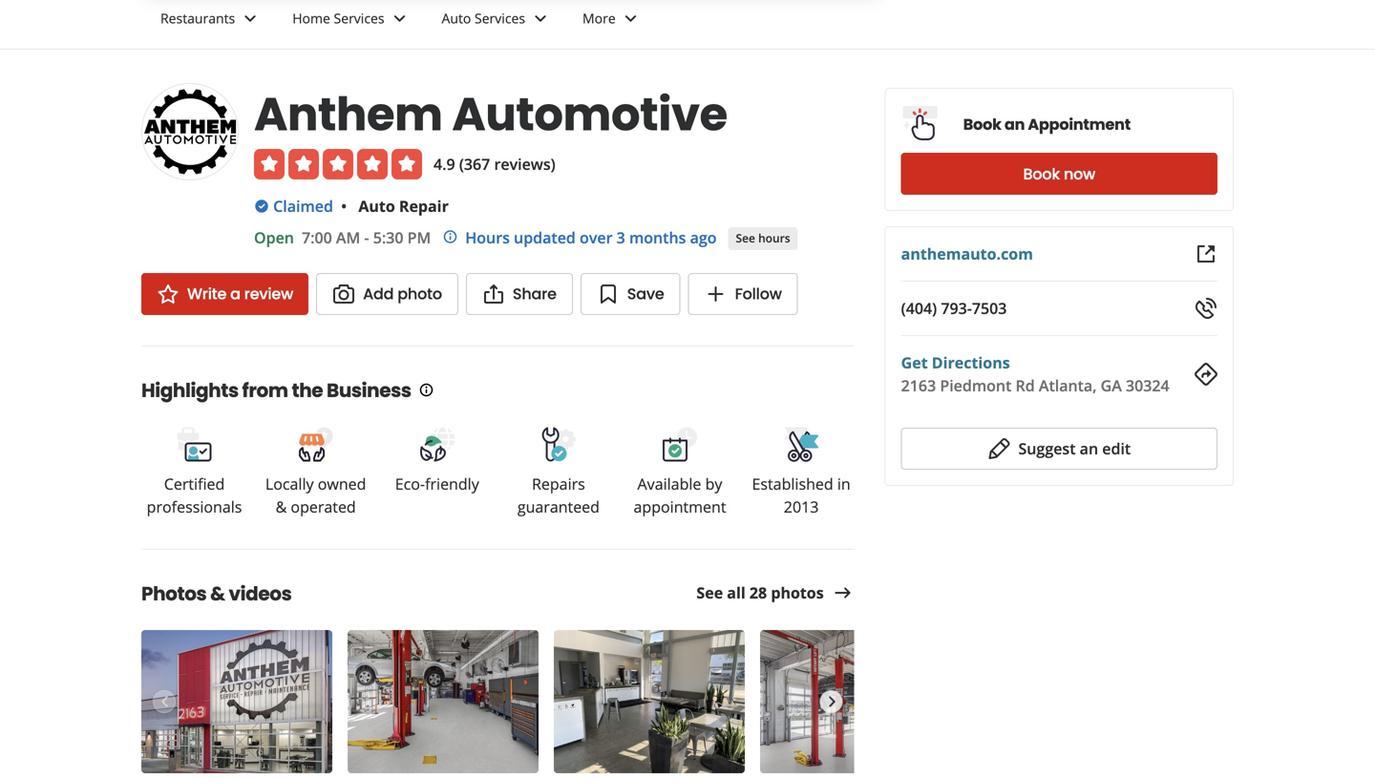 Task type: vqa. For each thing, say whether or not it's contained in the screenshot.
Seating to the right
no



Task type: locate. For each thing, give the bounding box(es) containing it.
-
[[364, 227, 369, 248]]

add
[[363, 283, 394, 305]]

owned
[[318, 474, 366, 494]]

photo of anthem automotive - atlanta, ga, us. image
[[141, 630, 332, 774], [348, 630, 539, 774], [554, 630, 745, 774]]

services for home services
[[334, 9, 384, 27]]

2 24 chevron down v2 image from the left
[[529, 7, 552, 30]]

1 vertical spatial book
[[1023, 163, 1060, 185]]

auto up -
[[358, 196, 395, 216]]

0 horizontal spatial an
[[1005, 114, 1025, 135]]

edit
[[1102, 438, 1131, 459]]

locally_owned_operated image
[[297, 426, 335, 464]]

see all 28 photos link
[[697, 582, 854, 605]]

services inside auto services "link"
[[475, 9, 525, 27]]

hours
[[465, 227, 510, 248]]

eco-
[[395, 474, 425, 494]]

24 pencil v2 image
[[988, 437, 1011, 460]]

photos & videos
[[141, 581, 292, 607]]

(367
[[459, 154, 490, 174]]

eco_friendly image
[[418, 426, 456, 464]]

24 chevron down v2 image inside restaurants link
[[239, 7, 262, 30]]

& left videos
[[210, 581, 225, 607]]

2 photo of anthem automotive - atlanta, ga, us. image from the left
[[348, 630, 539, 774]]

1 horizontal spatial see
[[736, 230, 755, 246]]

24 chevron down v2 image for restaurants
[[239, 7, 262, 30]]

auto for auto services
[[442, 9, 471, 27]]

automotive
[[452, 82, 728, 147]]

1 horizontal spatial 24 chevron down v2 image
[[529, 7, 552, 30]]

24 chevron down v2 image for auto services
[[529, 7, 552, 30]]

save
[[627, 283, 664, 305]]

1 services from the left
[[334, 9, 384, 27]]

book left 'now'
[[1023, 163, 1060, 185]]

24 chevron down v2 image
[[239, 7, 262, 30], [529, 7, 552, 30], [620, 7, 642, 30]]

an inside button
[[1080, 438, 1098, 459]]

auto inside auto services "link"
[[442, 9, 471, 27]]

7503
[[972, 298, 1007, 319]]

auto right 24 chevron down v2 icon
[[442, 9, 471, 27]]

0 horizontal spatial 24 chevron down v2 image
[[239, 7, 262, 30]]

add photo link
[[316, 273, 458, 315]]

info icon image
[[419, 382, 434, 398], [419, 382, 434, 398]]

0 horizontal spatial see
[[697, 583, 723, 603]]

book
[[963, 114, 1002, 135], [1023, 163, 1060, 185]]

book now link
[[901, 153, 1218, 195]]

1 horizontal spatial auto
[[442, 9, 471, 27]]

24 chevron down v2 image right restaurants in the top of the page
[[239, 7, 262, 30]]

see for see hours
[[736, 230, 755, 246]]

more link
[[567, 0, 658, 49]]

1 vertical spatial &
[[210, 581, 225, 607]]

months
[[629, 227, 686, 248]]

1 vertical spatial an
[[1080, 438, 1098, 459]]

0 horizontal spatial auto
[[358, 196, 395, 216]]

0 horizontal spatial book
[[963, 114, 1002, 135]]

1 vertical spatial see
[[697, 583, 723, 603]]

by
[[705, 474, 722, 494]]

an
[[1005, 114, 1025, 135], [1080, 438, 1098, 459]]

all
[[727, 583, 746, 603]]

0 horizontal spatial services
[[334, 9, 384, 27]]

2163
[[901, 375, 936, 396]]

0 horizontal spatial &
[[210, 581, 225, 607]]

book an appointment
[[963, 114, 1131, 135]]

1 vertical spatial auto
[[358, 196, 395, 216]]

2 horizontal spatial 24 chevron down v2 image
[[620, 7, 642, 30]]

1 horizontal spatial an
[[1080, 438, 1098, 459]]

certified professionals
[[147, 474, 242, 517]]

see inside photos & videos 'element'
[[697, 583, 723, 603]]

(404)
[[901, 298, 937, 319]]

atlanta,
[[1039, 375, 1097, 396]]

professionals
[[147, 497, 242, 517]]

anthem
[[254, 82, 443, 147]]

24 external link v2 image
[[1195, 243, 1218, 266]]

auto services
[[442, 9, 525, 27]]

(404) 793-7503
[[901, 298, 1007, 319]]

services inside home services link
[[334, 9, 384, 27]]

photo
[[398, 283, 442, 305]]

suggest an edit button
[[901, 428, 1218, 470]]

24 chevron down v2 image
[[388, 7, 411, 30]]

4.9
[[434, 154, 455, 174]]

& inside 'element'
[[210, 581, 225, 607]]

& inside locally owned & operated
[[276, 497, 287, 517]]

guaranteed
[[517, 497, 600, 517]]

see left hours
[[736, 230, 755, 246]]

services for auto services
[[475, 9, 525, 27]]

0 vertical spatial book
[[963, 114, 1002, 135]]

updated
[[514, 227, 576, 248]]

book up book now link
[[963, 114, 1002, 135]]

3 24 chevron down v2 image from the left
[[620, 7, 642, 30]]

locally
[[265, 474, 314, 494]]

available by appointment
[[634, 474, 726, 517]]

24 chevron down v2 image right auto services
[[529, 7, 552, 30]]

established
[[752, 474, 833, 494]]

business logo image
[[141, 83, 239, 181]]

28
[[750, 583, 767, 603]]

0 vertical spatial auto
[[442, 9, 471, 27]]

3 photo of anthem automotive - atlanta, ga, us. image from the left
[[554, 630, 745, 774]]

2 horizontal spatial photo of anthem automotive - atlanta, ga, us. image
[[554, 630, 745, 774]]

24 chevron down v2 image right the more
[[620, 7, 642, 30]]

24 star v2 image
[[157, 283, 180, 306]]

1 horizontal spatial photo of anthem automotive - atlanta, ga, us. image
[[348, 630, 539, 774]]

16 info v2 image
[[442, 229, 458, 245]]

0 vertical spatial see
[[736, 230, 755, 246]]

hours updated over 3 months ago
[[465, 227, 717, 248]]

1 horizontal spatial book
[[1023, 163, 1060, 185]]

restaurants link
[[145, 0, 277, 49]]

see hours link
[[728, 227, 798, 250]]

pm
[[407, 227, 431, 248]]

2 services from the left
[[475, 9, 525, 27]]

0 vertical spatial an
[[1005, 114, 1025, 135]]

rd
[[1016, 375, 1035, 396]]

restaurants
[[160, 9, 235, 27]]

0 vertical spatial &
[[276, 497, 287, 517]]

1 horizontal spatial &
[[276, 497, 287, 517]]

services
[[334, 9, 384, 27], [475, 9, 525, 27]]

videos
[[229, 581, 292, 607]]

16 claim filled v2 image
[[254, 199, 269, 214]]

24 chevron down v2 image inside auto services "link"
[[529, 7, 552, 30]]

home
[[292, 9, 330, 27]]

1 24 chevron down v2 image from the left
[[239, 7, 262, 30]]

an left edit
[[1080, 438, 1098, 459]]

review
[[244, 283, 293, 305]]

repairs
[[532, 474, 585, 494]]

eco-friendly
[[395, 474, 479, 494]]

3
[[617, 227, 625, 248]]

the
[[292, 377, 323, 404]]

see left the all
[[697, 583, 723, 603]]

24 chevron down v2 image inside more link
[[620, 7, 642, 30]]

(367 reviews) link
[[459, 154, 556, 174]]

1 horizontal spatial services
[[475, 9, 525, 27]]

&
[[276, 497, 287, 517], [210, 581, 225, 607]]

an for suggest
[[1080, 438, 1098, 459]]

photos
[[771, 583, 824, 603]]

0 horizontal spatial photo of anthem automotive - atlanta, ga, us. image
[[141, 630, 332, 774]]

friendly
[[425, 474, 479, 494]]

am
[[336, 227, 360, 248]]

auto
[[442, 9, 471, 27], [358, 196, 395, 216]]

get directions 2163 piedmont rd atlanta, ga 30324
[[901, 352, 1170, 396]]

& down the locally
[[276, 497, 287, 517]]

from
[[242, 377, 288, 404]]

an left appointment
[[1005, 114, 1025, 135]]

write a review link
[[141, 273, 309, 315]]



Task type: describe. For each thing, give the bounding box(es) containing it.
auto services link
[[426, 0, 567, 49]]

suggest
[[1019, 438, 1076, 459]]

add photo
[[363, 283, 442, 305]]

auto repair
[[358, 196, 449, 216]]

in
[[837, 474, 851, 494]]

share button
[[466, 273, 573, 315]]

previous image
[[153, 690, 174, 713]]

share
[[513, 283, 557, 305]]

a
[[230, 283, 240, 305]]

operated
[[291, 497, 356, 517]]

now
[[1064, 163, 1096, 185]]

24 share v2 image
[[482, 283, 505, 306]]

piedmont
[[940, 375, 1012, 396]]

appointment
[[1028, 114, 1131, 135]]

open 7:00 am - 5:30 pm
[[254, 227, 431, 248]]

anthem automotive
[[254, 82, 728, 147]]

follow button
[[688, 273, 798, 315]]

24 chevron down v2 image for more
[[620, 7, 642, 30]]

next image
[[821, 690, 842, 713]]

over
[[580, 227, 613, 248]]

24 directions v2 image
[[1195, 363, 1218, 386]]

7:00
[[302, 227, 332, 248]]

see for see all 28 photos
[[697, 583, 723, 603]]

see hours
[[736, 230, 790, 246]]

ga
[[1101, 375, 1122, 396]]

open
[[254, 227, 294, 248]]

24 phone v2 image
[[1195, 297, 1218, 320]]

home services
[[292, 9, 384, 27]]

certified
[[164, 474, 225, 494]]

available
[[638, 474, 701, 494]]

business
[[327, 377, 411, 404]]

established_in image
[[782, 426, 820, 464]]

ago
[[690, 227, 717, 248]]

established in 2013
[[752, 474, 851, 517]]

photos
[[141, 581, 207, 607]]

auto for auto repair
[[358, 196, 395, 216]]

30324
[[1126, 375, 1170, 396]]

appointment
[[634, 497, 726, 517]]

24 save outline v2 image
[[597, 283, 620, 306]]

auto repair link
[[358, 196, 449, 216]]

directions
[[932, 352, 1010, 373]]

24 camera v2 image
[[332, 283, 355, 306]]

793-
[[941, 298, 972, 319]]

get
[[901, 352, 928, 373]]

4.9 (367 reviews)
[[434, 154, 556, 174]]

anthemauto.com
[[901, 244, 1033, 264]]

write a review
[[187, 283, 293, 305]]

book for book now
[[1023, 163, 1060, 185]]

book now
[[1023, 163, 1096, 185]]

hours
[[758, 230, 790, 246]]

home services link
[[277, 0, 426, 49]]

suggest an edit
[[1019, 438, 1131, 459]]

highlights
[[141, 377, 238, 404]]

business categories element
[[145, 0, 1337, 49]]

photos & videos element
[[111, 549, 951, 777]]

available_by_appointment image
[[661, 426, 699, 464]]

an for book
[[1005, 114, 1025, 135]]

follow
[[735, 283, 782, 305]]

save button
[[580, 273, 681, 315]]

repairs guaranteed
[[517, 474, 600, 517]]

get directions link
[[901, 352, 1010, 373]]

5:30
[[373, 227, 403, 248]]

24 add v2 image
[[704, 283, 727, 306]]

more
[[583, 9, 616, 27]]

reviews)
[[494, 154, 556, 174]]

info alert
[[442, 226, 717, 249]]

anthemauto.com link
[[901, 244, 1033, 264]]

highlights from the business
[[141, 377, 411, 404]]

1 photo of anthem automotive - atlanta, ga, us. image from the left
[[141, 630, 332, 774]]

certified_professionals image
[[175, 426, 214, 464]]

repairs_guaranteed image
[[539, 426, 578, 464]]

24 arrow right v2 image
[[832, 582, 854, 605]]

2013
[[784, 497, 819, 517]]

locally owned & operated
[[265, 474, 366, 517]]

book for book an appointment
[[963, 114, 1002, 135]]

4.9 star rating image
[[254, 149, 422, 180]]

repair
[[399, 196, 449, 216]]

see all 28 photos
[[697, 583, 824, 603]]



